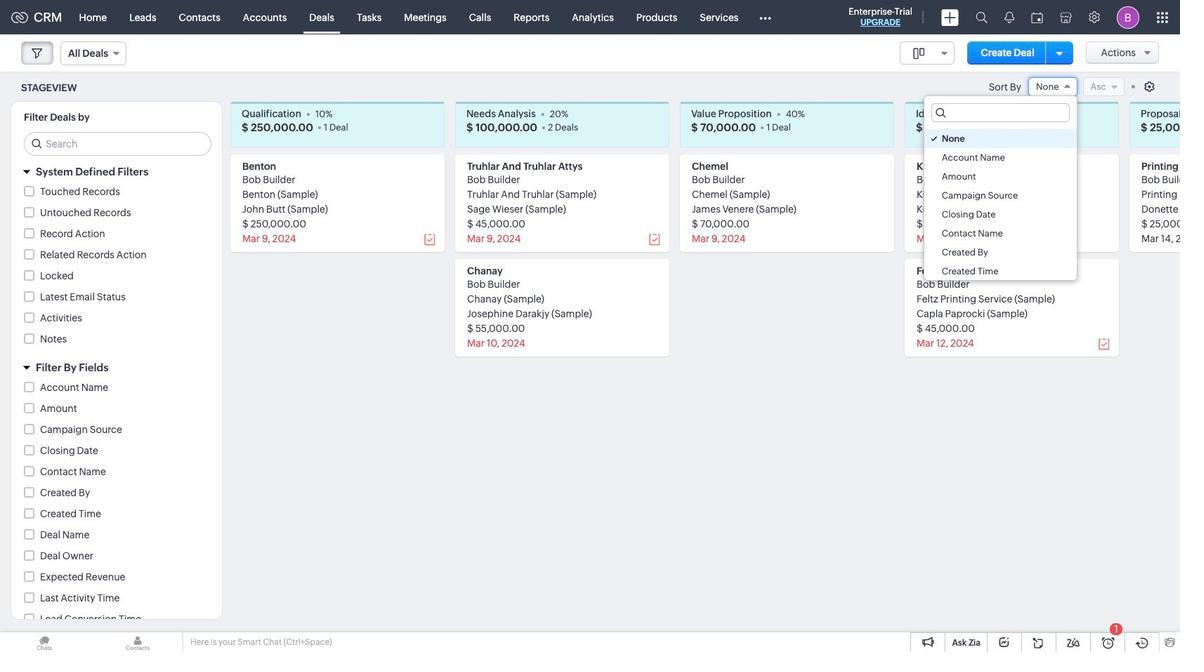 Task type: vqa. For each thing, say whether or not it's contained in the screenshot.
8th option from the bottom of the page
yes



Task type: locate. For each thing, give the bounding box(es) containing it.
list box
[[924, 126, 1077, 281]]

8 option from the top
[[924, 262, 1077, 281]]

signals element
[[996, 0, 1023, 34]]

None text field
[[932, 104, 1069, 122]]

3 option from the top
[[924, 167, 1077, 186]]

2 option from the top
[[924, 148, 1077, 167]]

None field
[[1028, 77, 1077, 96]]

create menu image
[[941, 9, 959, 26]]

7 option from the top
[[924, 243, 1077, 262]]

chats image
[[0, 633, 89, 653]]

contacts image
[[93, 633, 182, 653]]

Search text field
[[25, 133, 211, 155]]

option
[[924, 129, 1077, 148], [924, 148, 1077, 167], [924, 167, 1077, 186], [924, 186, 1077, 205], [924, 205, 1077, 224], [924, 224, 1077, 243], [924, 243, 1077, 262], [924, 262, 1077, 281]]

5 option from the top
[[924, 205, 1077, 224]]

calendar image
[[1031, 12, 1043, 23]]



Task type: describe. For each thing, give the bounding box(es) containing it.
profile image
[[1117, 6, 1139, 28]]

4 option from the top
[[924, 186, 1077, 205]]

logo image
[[11, 12, 28, 23]]

1 option from the top
[[924, 129, 1077, 148]]

signals image
[[1004, 11, 1014, 23]]

search image
[[976, 11, 988, 23]]

create menu element
[[933, 0, 967, 34]]

search element
[[967, 0, 996, 34]]

profile element
[[1108, 0, 1148, 34]]

6 option from the top
[[924, 224, 1077, 243]]



